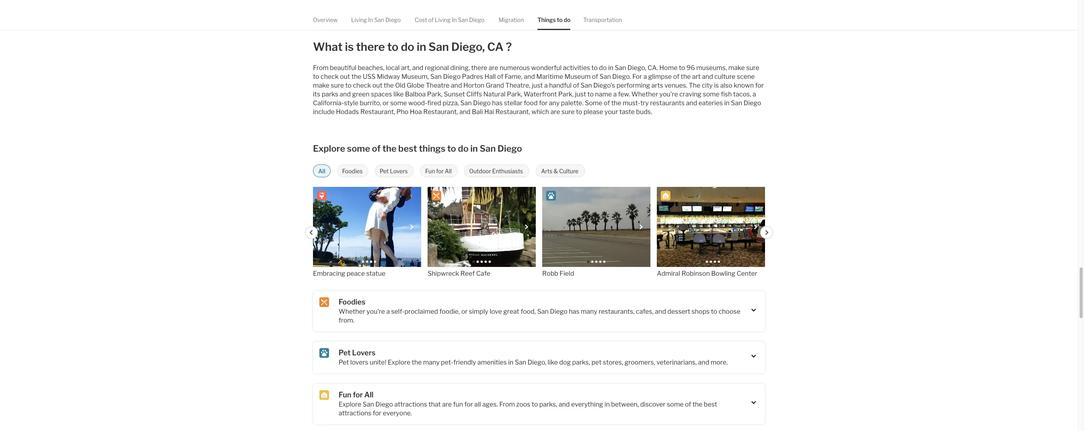 Task type: locate. For each thing, give the bounding box(es) containing it.
check up green
[[353, 82, 371, 89]]

statue
[[366, 270, 385, 278]]

best
[[398, 144, 417, 154], [704, 401, 717, 409]]

1 vertical spatial from
[[499, 401, 515, 409]]

slide 3 dot image
[[366, 261, 368, 263], [480, 261, 483, 263], [595, 261, 598, 263]]

san
[[374, 16, 384, 23], [458, 16, 468, 23], [429, 40, 449, 54], [615, 64, 626, 72], [430, 73, 442, 81], [599, 73, 611, 81], [581, 82, 592, 89], [460, 99, 472, 107], [731, 99, 742, 107], [480, 144, 496, 154], [537, 308, 549, 316], [515, 359, 526, 367], [363, 401, 374, 409]]

wood-
[[408, 99, 427, 107]]

1 slide 3 dot image from the left
[[366, 261, 368, 263]]

living in san diego link
[[351, 10, 401, 30]]

0 vertical spatial whether
[[631, 91, 658, 98]]

0 horizontal spatial best
[[398, 144, 417, 154]]

1 slide 5 dot image from the left
[[374, 261, 376, 263]]

fun down things
[[425, 168, 435, 175]]

in right amenities
[[508, 359, 513, 367]]

in inside fun for all explore san diego attractions that are fun for all ages. from zoos to parks, and everything in between, discover some of the best attractions for everyone.
[[604, 401, 610, 409]]

parks, inside pet lovers pet lovers unite! explore the many pet-friendly amenities in san diego, like dog parks, pet stores, groomers, veterinarians, and more.
[[572, 359, 590, 367]]

out up spaces
[[372, 82, 382, 89]]

1 horizontal spatial slide 2 dot image
[[706, 261, 708, 263]]

everyone.
[[383, 410, 412, 417]]

previous image
[[309, 231, 314, 235]]

food,
[[521, 308, 536, 316]]

0 horizontal spatial park,
[[427, 91, 442, 98]]

1 horizontal spatial has
[[569, 308, 579, 316]]

0 horizontal spatial has
[[492, 99, 503, 107]]

slide 2 dot image
[[476, 261, 479, 263], [706, 261, 708, 263]]

1 horizontal spatial is
[[714, 82, 719, 89]]

in down the fish in the right top of the page
[[724, 99, 729, 107]]

and up sunset
[[451, 82, 462, 89]]

and up style at left top
[[340, 91, 351, 98]]

slide 1 dot image for peace
[[358, 261, 360, 263]]

groomers,
[[625, 359, 655, 367]]

2 horizontal spatial are
[[550, 108, 560, 116]]

1 horizontal spatial restaurant,
[[423, 108, 458, 116]]

maritime
[[536, 73, 563, 81]]

0 horizontal spatial restaurant,
[[360, 108, 395, 116]]

0 horizontal spatial make
[[313, 82, 329, 89]]

2 slide 1 dot image from the left
[[587, 261, 589, 263]]

from left zoos
[[499, 401, 515, 409]]

midway
[[377, 73, 400, 81]]

california-
[[313, 99, 344, 107]]

next image
[[409, 225, 414, 230], [639, 225, 643, 230]]

from beautiful beaches, local art, and regional dining, there are numerous wonderful activities to do in san diego, ca. home to 96 museums, make sure to check out the uss midway museum, san diego padres hall of fame, and maritime museum of san diego. for a glimpse of the art and culture scene make sure to check out the old globe theatre and horton grand theatre, just a handful of san diego's performing arts venues. the city is also known for its parks and green spaces like balboa park, sunset cliffs natural park, waterfront park, just to name a few. whether you're craving some fish tacos, a california-style burrito, or some wood-fired pizza, san diego has stellar food for any palette. some of the must-try restaurants and eateries in san diego include hodads restaurant, pho hoa restaurant, and bali hai restaurant, which are sure to please your taste buds.
[[313, 64, 764, 116]]

next image
[[524, 225, 529, 230], [753, 225, 758, 230], [764, 231, 769, 235]]

some
[[585, 99, 602, 107]]

foodies for foodies
[[342, 168, 363, 175]]

field
[[560, 270, 574, 278]]

0 horizontal spatial slide 3 dot image
[[366, 261, 368, 263]]

0 horizontal spatial next image
[[409, 225, 414, 230]]

2 next image from the left
[[639, 225, 643, 230]]

fun inside fun for all explore san diego attractions that are fun for all ages. from zoos to parks, and everything in between, discover some of the best attractions for everyone.
[[339, 391, 351, 399]]

all for fun for all explore san diego attractions that are fun for all ages. from zoos to parks, and everything in between, discover some of the best attractions for everyone.
[[364, 391, 373, 399]]

0 vertical spatial there
[[356, 40, 385, 54]]

is right city
[[714, 82, 719, 89]]

0 horizontal spatial like
[[393, 91, 404, 98]]

slide 4 dot image
[[370, 261, 372, 263], [714, 261, 716, 263]]

try
[[640, 99, 649, 107]]

0 horizontal spatial fun
[[339, 391, 351, 399]]

san inside pet lovers pet lovers unite! explore the many pet-friendly amenities in san diego, like dog parks, pet stores, groomers, veterinarians, and more.
[[515, 359, 526, 367]]

diego.
[[612, 73, 631, 81]]

1 horizontal spatial diego,
[[528, 359, 546, 367]]

more.
[[711, 359, 728, 367]]

parks, inside fun for all explore san diego attractions that are fun for all ages. from zoos to parks, and everything in between, discover some of the best attractions for everyone.
[[539, 401, 557, 409]]

pet
[[380, 168, 389, 175], [339, 349, 351, 357], [339, 359, 349, 367]]

slide 4 dot image for bowling
[[714, 261, 716, 263]]

1 vertical spatial pet
[[339, 349, 351, 357]]

diego, up dining,
[[451, 40, 485, 54]]

1 slide 1 dot image from the left
[[358, 261, 360, 263]]

1 horizontal spatial just
[[575, 91, 586, 98]]

0 horizontal spatial parks,
[[539, 401, 557, 409]]

next image for admiral robinson bowling center
[[753, 225, 758, 230]]

1 vertical spatial many
[[423, 359, 440, 367]]

migration link
[[499, 10, 524, 30]]

what
[[313, 40, 343, 54]]

slide 4 dot image for statue
[[370, 261, 372, 263]]

2 slide 3 dot image from the left
[[480, 261, 483, 263]]

of right discover
[[685, 401, 691, 409]]

1 vertical spatial is
[[714, 82, 719, 89]]

parks,
[[572, 359, 590, 367], [539, 401, 557, 409]]

a down maritime
[[544, 82, 548, 89]]

like left dog
[[548, 359, 558, 367]]

slide 3 dot image
[[710, 261, 712, 263]]

2 vertical spatial are
[[442, 401, 452, 409]]

slide 1 dot image
[[358, 261, 360, 263], [587, 261, 589, 263], [702, 261, 704, 263]]

1 vertical spatial has
[[569, 308, 579, 316]]

pet for pet lovers pet lovers unite! explore the many pet-friendly amenities in san diego, like dog parks, pet stores, groomers, veterinarians, and more.
[[339, 349, 351, 357]]

2 slide 4 dot image from the left
[[599, 261, 602, 263]]

1 vertical spatial like
[[548, 359, 558, 367]]

is inside from beautiful beaches, local art, and regional dining, there are numerous wonderful activities to do in san diego, ca. home to 96 museums, make sure to check out the uss midway museum, san diego padres hall of fame, and maritime museum of san diego. for a glimpse of the art and culture scene make sure to check out the old globe theatre and horton grand theatre, just a handful of san diego's performing arts venues. the city is also known for its parks and green spaces like balboa park, sunset cliffs natural park, waterfront park, just to name a few. whether you're craving some fish tacos, a california-style burrito, or some wood-fired pizza, san diego has stellar food for any palette. some of the must-try restaurants and eateries in san diego include hodads restaurant, pho hoa restaurant, and bali hai restaurant, which are sure to please your taste buds.
[[714, 82, 719, 89]]

in up regional
[[417, 40, 426, 54]]

cafes,
[[636, 308, 654, 316]]

you're
[[367, 308, 385, 316]]

and
[[412, 64, 423, 72], [524, 73, 535, 81], [702, 73, 713, 81], [451, 82, 462, 89], [340, 91, 351, 98], [686, 99, 697, 107], [459, 108, 470, 116], [655, 308, 666, 316], [698, 359, 709, 367], [559, 401, 570, 409]]

0 horizontal spatial are
[[442, 401, 452, 409]]

check down beautiful
[[321, 73, 339, 81]]

diego, left dog
[[528, 359, 546, 367]]

park, up the stellar at the top left
[[507, 91, 522, 98]]

the inside pet lovers pet lovers unite! explore the many pet-friendly amenities in san diego, like dog parks, pet stores, groomers, veterinarians, and more.
[[412, 359, 422, 367]]

2 horizontal spatial slide 3 dot image
[[595, 261, 598, 263]]

buds.
[[636, 108, 652, 116]]

0 horizontal spatial lovers
[[352, 349, 375, 357]]

from inside fun for all explore san diego attractions that are fun for all ages. from zoos to parks, and everything in between, discover some of the best attractions for everyone.
[[499, 401, 515, 409]]

1 horizontal spatial slide 3 dot image
[[480, 261, 483, 263]]

center
[[737, 270, 757, 278]]

slide 5 dot image
[[374, 261, 376, 263], [489, 261, 491, 263], [603, 261, 606, 263]]

like inside pet lovers pet lovers unite! explore the many pet-friendly amenities in san diego, like dog parks, pet stores, groomers, veterinarians, and more.
[[548, 359, 558, 367]]

sure up scene
[[746, 64, 759, 72]]

bowling
[[711, 270, 735, 278]]

many left the restaurants,
[[581, 308, 597, 316]]

2 horizontal spatial all
[[445, 168, 452, 175]]

1 vertical spatial parks,
[[539, 401, 557, 409]]

0 vertical spatial pet
[[380, 168, 389, 175]]

0 vertical spatial attractions
[[394, 401, 427, 409]]

2 horizontal spatial restaurant,
[[495, 108, 530, 116]]

in up outdoor
[[470, 144, 478, 154]]

and left more.
[[698, 359, 709, 367]]

make up its at the left of the page
[[313, 82, 329, 89]]

fun
[[425, 168, 435, 175], [339, 391, 351, 399]]

0 horizontal spatial is
[[345, 40, 354, 54]]

0 horizontal spatial there
[[356, 40, 385, 54]]

a left self-
[[386, 308, 390, 316]]

3 park, from the left
[[558, 91, 574, 98]]

slide 5 dot image
[[718, 261, 720, 263]]

do inside from beautiful beaches, local art, and regional dining, there are numerous wonderful activities to do in san diego, ca. home to 96 museums, make sure to check out the uss midway museum, san diego padres hall of fame, and maritime museum of san diego. for a glimpse of the art and culture scene make sure to check out the old globe theatre and horton grand theatre, just a handful of san diego's performing arts venues. the city is also known for its parks and green spaces like balboa park, sunset cliffs natural park, waterfront park, just to name a few. whether you're craving some fish tacos, a california-style burrito, or some wood-fired pizza, san diego has stellar food for any palette. some of the must-try restaurants and eateries in san diego include hodads restaurant, pho hoa restaurant, and bali hai restaurant, which are sure to please your taste buds.
[[599, 64, 607, 72]]

a left few.
[[613, 91, 617, 98]]

and left bali
[[459, 108, 470, 116]]

there
[[356, 40, 385, 54], [471, 64, 487, 72]]

fun down lovers
[[339, 391, 351, 399]]

1 horizontal spatial next image
[[753, 225, 758, 230]]

diego left cost
[[385, 16, 401, 23]]

hai
[[484, 108, 494, 116]]

1 horizontal spatial slide 1 dot image
[[587, 261, 589, 263]]

2 vertical spatial explore
[[339, 401, 361, 409]]

are left fun at the left of the page
[[442, 401, 452, 409]]

there up beaches,
[[356, 40, 385, 54]]

0 vertical spatial like
[[393, 91, 404, 98]]

many left the 'pet-'
[[423, 359, 440, 367]]

is right 'what' on the top of page
[[345, 40, 354, 54]]

fun for fun for all explore san diego attractions that are fun for all ages. from zoos to parks, and everything in between, discover some of the best attractions for everyone.
[[339, 391, 351, 399]]

1 horizontal spatial slide 2 dot image
[[591, 261, 593, 263]]

shops
[[692, 308, 710, 316]]

slide 2 dot image for field
[[591, 261, 593, 263]]

explore
[[313, 144, 345, 154], [388, 359, 410, 367], [339, 401, 361, 409]]

2 horizontal spatial diego,
[[627, 64, 646, 72]]

foodies inside foodies whether you're a self-proclaimed foodie, or simply love great food, san diego has many restaurants, cafes, and dessert shops to choose from.
[[339, 298, 365, 307]]

parks, left pet
[[572, 359, 590, 367]]

slide 1 dot image for field
[[587, 261, 589, 263]]

1 vertical spatial make
[[313, 82, 329, 89]]

1 horizontal spatial all
[[364, 391, 373, 399]]

taste
[[619, 108, 635, 116]]

admiral
[[657, 270, 680, 278]]

diego
[[385, 16, 401, 23], [469, 16, 484, 23], [443, 73, 461, 81], [473, 99, 491, 107], [744, 99, 761, 107], [498, 144, 522, 154], [550, 308, 567, 316], [375, 401, 393, 409]]

1 in from the left
[[368, 16, 373, 23]]

0 vertical spatial lovers
[[390, 168, 408, 175]]

3 slide 5 dot image from the left
[[603, 261, 606, 263]]

migration
[[499, 16, 524, 23]]

ca.
[[648, 64, 658, 72]]

are down any
[[550, 108, 560, 116]]

cafe
[[476, 270, 490, 278]]

1 horizontal spatial slide 5 dot image
[[489, 261, 491, 263]]

parks, right zoos
[[539, 401, 557, 409]]

0 vertical spatial is
[[345, 40, 354, 54]]

or
[[383, 99, 389, 107], [461, 308, 468, 316]]

make
[[728, 64, 745, 72], [313, 82, 329, 89]]

whether up try
[[631, 91, 658, 98]]

1 restaurant, from the left
[[360, 108, 395, 116]]

0 horizontal spatial or
[[383, 99, 389, 107]]

1 next image from the left
[[409, 225, 414, 230]]

restaurants
[[650, 99, 685, 107]]

slide 4 dot image for shipwreck reef cafe
[[484, 261, 487, 263]]

0 horizontal spatial check
[[321, 73, 339, 81]]

and right cafes,
[[655, 308, 666, 316]]

2 slide 5 dot image from the left
[[489, 261, 491, 263]]

1 living from the left
[[351, 16, 367, 23]]

just up waterfront
[[532, 82, 543, 89]]

diego inside 'link'
[[385, 16, 401, 23]]

things
[[538, 16, 556, 23]]

living right cost
[[435, 16, 451, 23]]

whether up from.
[[339, 308, 365, 316]]

0 vertical spatial fun
[[425, 168, 435, 175]]

has down natural
[[492, 99, 503, 107]]

make up scene
[[728, 64, 745, 72]]

sure up parks
[[331, 82, 344, 89]]

check
[[321, 73, 339, 81], [353, 82, 371, 89]]

restaurant, down the stellar at the top left
[[495, 108, 530, 116]]

1 slide 4 dot image from the left
[[484, 261, 487, 263]]

your
[[605, 108, 618, 116]]

2 slide 4 dot image from the left
[[714, 261, 716, 263]]

slide 4 dot image right slide 3 dot image
[[714, 261, 716, 263]]

0 horizontal spatial slide 1 dot image
[[358, 261, 360, 263]]

all inside fun for all explore san diego attractions that are fun for all ages. from zoos to parks, and everything in between, discover some of the best attractions for everyone.
[[364, 391, 373, 399]]

1 horizontal spatial from
[[499, 401, 515, 409]]

restaurant,
[[360, 108, 395, 116], [423, 108, 458, 116], [495, 108, 530, 116]]

just up palette.
[[575, 91, 586, 98]]

slide 4 dot image
[[484, 261, 487, 263], [599, 261, 602, 263]]

0 horizontal spatial out
[[340, 73, 350, 81]]

in left "between,"
[[604, 401, 610, 409]]

and left everything
[[559, 401, 570, 409]]

diego, inside pet lovers pet lovers unite! explore the many pet-friendly amenities in san diego, like dog parks, pet stores, groomers, veterinarians, and more.
[[528, 359, 546, 367]]

2 horizontal spatial slide 5 dot image
[[603, 261, 606, 263]]

a
[[643, 73, 647, 81], [544, 82, 548, 89], [613, 91, 617, 98], [753, 91, 756, 98], [386, 308, 390, 316]]

cost of living in san diego
[[415, 16, 484, 23]]

handful
[[549, 82, 572, 89]]

slide 2 dot image right slide 1 dot image
[[476, 261, 479, 263]]

park,
[[427, 91, 442, 98], [507, 91, 522, 98], [558, 91, 574, 98]]

or inside from beautiful beaches, local art, and regional dining, there are numerous wonderful activities to do in san diego, ca. home to 96 museums, make sure to check out the uss midway museum, san diego padres hall of fame, and maritime museum of san diego. for a glimpse of the art and culture scene make sure to check out the old globe theatre and horton grand theatre, just a handful of san diego's performing arts venues. the city is also known for its parks and green spaces like balboa park, sunset cliffs natural park, waterfront park, just to name a few. whether you're craving some fish tacos, a california-style burrito, or some wood-fired pizza, san diego has stellar food for any palette. some of the must-try restaurants and eateries in san diego include hodads restaurant, pho hoa restaurant, and bali hai restaurant, which are sure to please your taste buds.
[[383, 99, 389, 107]]

1 horizontal spatial next image
[[639, 225, 643, 230]]

1 slide 4 dot image from the left
[[370, 261, 372, 263]]

slide 4 dot image up statue
[[370, 261, 372, 263]]

some right discover
[[667, 401, 684, 409]]

and down craving
[[686, 99, 697, 107]]

fun for fun for all
[[425, 168, 435, 175]]

living
[[351, 16, 367, 23], [435, 16, 451, 23]]

living right overview
[[351, 16, 367, 23]]

0 vertical spatial from
[[313, 64, 329, 72]]

or inside foodies whether you're a self-proclaimed foodie, or simply love great food, san diego has many restaurants, cafes, and dessert shops to choose from.
[[461, 308, 468, 316]]

0 vertical spatial many
[[581, 308, 597, 316]]

stores,
[[603, 359, 623, 367]]

or left simply at bottom left
[[461, 308, 468, 316]]

are inside fun for all explore san diego attractions that are fun for all ages. from zoos to parks, and everything in between, discover some of the best attractions for everyone.
[[442, 401, 452, 409]]

choose
[[719, 308, 740, 316]]

1 vertical spatial best
[[704, 401, 717, 409]]

for down things
[[436, 168, 444, 175]]

or down spaces
[[383, 99, 389, 107]]

1 slide 2 dot image from the left
[[476, 261, 479, 263]]

1 horizontal spatial slide 4 dot image
[[599, 261, 602, 263]]

beaches,
[[358, 64, 384, 72]]

0 horizontal spatial attractions
[[339, 410, 371, 417]]

1 vertical spatial attractions
[[339, 410, 371, 417]]

&
[[554, 168, 558, 175]]

lovers inside pet lovers pet lovers unite! explore the many pet-friendly amenities in san diego, like dog parks, pet stores, groomers, veterinarians, and more.
[[352, 349, 375, 357]]

a right tacos,
[[753, 91, 756, 98]]

ages.
[[482, 401, 498, 409]]

has
[[492, 99, 503, 107], [569, 308, 579, 316]]

0 horizontal spatial whether
[[339, 308, 365, 316]]

1 horizontal spatial best
[[704, 401, 717, 409]]

1 horizontal spatial lovers
[[390, 168, 408, 175]]

0 horizontal spatial slide 4 dot image
[[370, 261, 372, 263]]

lovers up lovers
[[352, 349, 375, 357]]

sure down palette.
[[561, 108, 575, 116]]

1 horizontal spatial fun
[[425, 168, 435, 175]]

tacos,
[[733, 91, 751, 98]]

lovers down explore some of the best things to do in san diego
[[390, 168, 408, 175]]

some up eateries
[[703, 91, 719, 98]]

robinson
[[682, 270, 710, 278]]

1 vertical spatial diego,
[[627, 64, 646, 72]]

cost
[[415, 16, 427, 23]]

diego, inside from beautiful beaches, local art, and regional dining, there are numerous wonderful activities to do in san diego, ca. home to 96 museums, make sure to check out the uss midway museum, san diego padres hall of fame, and maritime museum of san diego. for a glimpse of the art and culture scene make sure to check out the old globe theatre and horton grand theatre, just a handful of san diego's performing arts venues. the city is also known for its parks and green spaces like balboa park, sunset cliffs natural park, waterfront park, just to name a few. whether you're craving some fish tacos, a california-style burrito, or some wood-fired pizza, san diego has stellar food for any palette. some of the must-try restaurants and eateries in san diego include hodads restaurant, pho hoa restaurant, and bali hai restaurant, which are sure to please your taste buds.
[[627, 64, 646, 72]]

in
[[368, 16, 373, 23], [452, 16, 457, 23]]

2 slide 2 dot image from the left
[[706, 261, 708, 263]]

1 horizontal spatial living
[[435, 16, 451, 23]]

hoa
[[410, 108, 422, 116]]

0 horizontal spatial slide 5 dot image
[[374, 261, 376, 263]]

there up padres
[[471, 64, 487, 72]]

fired
[[427, 99, 441, 107]]

diego inside fun for all explore san diego attractions that are fun for all ages. from zoos to parks, and everything in between, discover some of the best attractions for everyone.
[[375, 401, 393, 409]]

diego down tacos,
[[744, 99, 761, 107]]

out down beautiful
[[340, 73, 350, 81]]

3 slide 1 dot image from the left
[[702, 261, 704, 263]]

0 vertical spatial are
[[489, 64, 498, 72]]

for up which
[[539, 99, 548, 107]]

1 vertical spatial out
[[372, 82, 382, 89]]

0 vertical spatial check
[[321, 73, 339, 81]]

0 horizontal spatial slide 2 dot image
[[476, 261, 479, 263]]

pet
[[592, 359, 602, 367]]

globe
[[407, 82, 424, 89]]

also
[[720, 82, 732, 89]]

3 restaurant, from the left
[[495, 108, 530, 116]]

diego right food,
[[550, 308, 567, 316]]

0 vertical spatial best
[[398, 144, 417, 154]]

0 vertical spatial parks,
[[572, 359, 590, 367]]

in up the diego.
[[608, 64, 613, 72]]

0 horizontal spatial living
[[351, 16, 367, 23]]

parks, for pet lovers
[[572, 359, 590, 367]]

next image for embracing peace statue
[[409, 225, 414, 230]]

parks, for fun for all
[[539, 401, 557, 409]]

1 horizontal spatial there
[[471, 64, 487, 72]]

style
[[344, 99, 358, 107]]

some inside fun for all explore san diego attractions that are fun for all ages. from zoos to parks, and everything in between, discover some of the best attractions for everyone.
[[667, 401, 684, 409]]

diego's
[[593, 82, 615, 89]]

1 vertical spatial whether
[[339, 308, 365, 316]]

0 horizontal spatial from
[[313, 64, 329, 72]]

0 horizontal spatial in
[[368, 16, 373, 23]]

0 horizontal spatial sure
[[331, 82, 344, 89]]

fish
[[721, 91, 732, 98]]

of right cost
[[428, 16, 434, 23]]

slide 2 dot image left slide 3 dot image
[[706, 261, 708, 263]]

0 vertical spatial foodies
[[342, 168, 363, 175]]

next image for robb field
[[639, 225, 643, 230]]

1 horizontal spatial park,
[[507, 91, 522, 98]]

restaurant, down burrito,
[[360, 108, 395, 116]]

diego up everyone.
[[375, 401, 393, 409]]

2 restaurant, from the left
[[423, 108, 458, 116]]

1 horizontal spatial make
[[728, 64, 745, 72]]

diego, up for
[[627, 64, 646, 72]]

from down 'what' on the top of page
[[313, 64, 329, 72]]

2 slide 2 dot image from the left
[[591, 261, 593, 263]]

has down field
[[569, 308, 579, 316]]

are up the "hall"
[[489, 64, 498, 72]]

slide 2 dot image
[[362, 261, 364, 263], [591, 261, 593, 263]]

foodies for foodies whether you're a self-proclaimed foodie, or simply love great food, san diego has many restaurants, cafes, and dessert shops to choose from.
[[339, 298, 365, 307]]

1 slide 2 dot image from the left
[[362, 261, 364, 263]]

like down old
[[393, 91, 404, 98]]

grand
[[486, 82, 504, 89]]

park, up fired
[[427, 91, 442, 98]]

parks
[[322, 91, 338, 98]]

1 horizontal spatial many
[[581, 308, 597, 316]]

and up museum,
[[412, 64, 423, 72]]

restaurant, down fired
[[423, 108, 458, 116]]

venues.
[[665, 82, 687, 89]]

slide 4 dot image for robb field
[[599, 261, 602, 263]]

diego left migration
[[469, 16, 484, 23]]

explore inside pet lovers pet lovers unite! explore the many pet-friendly amenities in san diego, like dog parks, pet stores, groomers, veterinarians, and more.
[[388, 359, 410, 367]]

do inside "link"
[[564, 16, 570, 23]]

all
[[318, 168, 325, 175], [445, 168, 452, 175], [364, 391, 373, 399]]

park, down handful
[[558, 91, 574, 98]]

of inside fun for all explore san diego attractions that are fun for all ages. from zoos to parks, and everything in between, discover some of the best attractions for everyone.
[[685, 401, 691, 409]]

museum
[[565, 73, 591, 81]]

0 horizontal spatial slide 4 dot image
[[484, 261, 487, 263]]

slide 5 dot image for statue
[[374, 261, 376, 263]]

2 horizontal spatial park,
[[558, 91, 574, 98]]

1 vertical spatial foodies
[[339, 298, 365, 307]]

overview
[[313, 16, 338, 23]]



Task type: vqa. For each thing, say whether or not it's contained in the screenshot.
managed
no



Task type: describe. For each thing, give the bounding box(es) containing it.
old
[[395, 82, 405, 89]]

has inside foodies whether you're a self-proclaimed foodie, or simply love great food, san diego has many restaurants, cafes, and dessert shops to choose from.
[[569, 308, 579, 316]]

friendly
[[453, 359, 476, 367]]

outdoor enthusiasts
[[469, 168, 523, 175]]

culture
[[714, 73, 735, 81]]

waterfront
[[524, 91, 557, 98]]

balboa
[[405, 91, 426, 98]]

simply
[[469, 308, 488, 316]]

of down "museum" at the top right of page
[[573, 82, 579, 89]]

all for fun for all
[[445, 168, 452, 175]]

sunset
[[444, 91, 465, 98]]

san inside fun for all explore san diego attractions that are fun for all ages. from zoos to parks, and everything in between, discover some of the best attractions for everyone.
[[363, 401, 374, 409]]

96
[[686, 64, 695, 72]]

things to do link
[[538, 10, 570, 30]]

for left all
[[464, 401, 473, 409]]

theatre
[[426, 82, 449, 89]]

enthusiasts
[[492, 168, 523, 175]]

and inside pet lovers pet lovers unite! explore the many pet-friendly amenities in san diego, like dog parks, pet stores, groomers, veterinarians, and more.
[[698, 359, 709, 367]]

name
[[595, 91, 612, 98]]

self-
[[391, 308, 405, 316]]

slide 3 dot image for cafe
[[480, 261, 483, 263]]

what is there to do in san diego, ca ?
[[313, 40, 512, 54]]

dog
[[559, 359, 571, 367]]

for right known
[[755, 82, 764, 89]]

regional
[[425, 64, 449, 72]]

in inside 'link'
[[368, 16, 373, 23]]

whether inside from beautiful beaches, local art, and regional dining, there are numerous wonderful activities to do in san diego, ca. home to 96 museums, make sure to check out the uss midway museum, san diego padres hall of fame, and maritime museum of san diego. for a glimpse of the art and culture scene make sure to check out the old globe theatre and horton grand theatre, just a handful of san diego's performing arts venues. the city is also known for its parks and green spaces like balboa park, sunset cliffs natural park, waterfront park, just to name a few. whether you're craving some fish tacos, a california-style burrito, or some wood-fired pizza, san diego has stellar food for any palette. some of the must-try restaurants and eateries in san diego include hodads restaurant, pho hoa restaurant, and bali hai restaurant, which are sure to please your taste buds.
[[631, 91, 658, 98]]

few.
[[618, 91, 630, 98]]

love
[[490, 308, 502, 316]]

a inside foodies whether you're a self-proclaimed foodie, or simply love great food, san diego has many restaurants, cafes, and dessert shops to choose from.
[[386, 308, 390, 316]]

diego inside foodies whether you're a self-proclaimed foodie, or simply love great food, san diego has many restaurants, cafes, and dessert shops to choose from.
[[550, 308, 567, 316]]

from.
[[339, 317, 354, 325]]

there inside from beautiful beaches, local art, and regional dining, there are numerous wonderful activities to do in san diego, ca. home to 96 museums, make sure to check out the uss midway museum, san diego padres hall of fame, and maritime museum of san diego. for a glimpse of the art and culture scene make sure to check out the old globe theatre and horton grand theatre, just a handful of san diego's performing arts venues. the city is also known for its parks and green spaces like balboa park, sunset cliffs natural park, waterfront park, just to name a few. whether you're craving some fish tacos, a california-style burrito, or some wood-fired pizza, san diego has stellar food for any palette. some of the must-try restaurants and eateries in san diego include hodads restaurant, pho hoa restaurant, and bali hai restaurant, which are sure to please your taste buds.
[[471, 64, 487, 72]]

0 horizontal spatial all
[[318, 168, 325, 175]]

of down name
[[604, 99, 610, 107]]

transportation link
[[583, 10, 622, 30]]

2 in from the left
[[452, 16, 457, 23]]

hodads
[[336, 108, 359, 116]]

to inside things to do "link"
[[557, 16, 563, 23]]

like inside from beautiful beaches, local art, and regional dining, there are numerous wonderful activities to do in san diego, ca. home to 96 museums, make sure to check out the uss midway museum, san diego padres hall of fame, and maritime museum of san diego. for a glimpse of the art and culture scene make sure to check out the old globe theatre and horton grand theatre, just a handful of san diego's performing arts venues. the city is also known for its parks and green spaces like balboa park, sunset cliffs natural park, waterfront park, just to name a few. whether you're craving some fish tacos, a california-style burrito, or some wood-fired pizza, san diego has stellar food for any palette. some of the must-try restaurants and eateries in san diego include hodads restaurant, pho hoa restaurant, and bali hai restaurant, which are sure to please your taste buds.
[[393, 91, 404, 98]]

art
[[692, 73, 701, 81]]

and up theatre,
[[524, 73, 535, 81]]

for down lovers
[[353, 391, 363, 399]]

shipwreck
[[428, 270, 459, 278]]

bali
[[472, 108, 483, 116]]

great
[[503, 308, 519, 316]]

craving
[[679, 91, 701, 98]]

fame,
[[505, 73, 522, 81]]

diego down dining,
[[443, 73, 461, 81]]

2 living from the left
[[435, 16, 451, 23]]

palette.
[[561, 99, 583, 107]]

lovers for pet lovers pet lovers unite! explore the many pet-friendly amenities in san diego, like dog parks, pet stores, groomers, veterinarians, and more.
[[352, 349, 375, 357]]

local
[[386, 64, 400, 72]]

dining,
[[450, 64, 470, 72]]

for left everyone.
[[373, 410, 381, 417]]

embracing peace statue
[[313, 270, 385, 278]]

home
[[659, 64, 677, 72]]

horton
[[463, 82, 484, 89]]

many inside pet lovers pet lovers unite! explore the many pet-friendly amenities in san diego, like dog parks, pet stores, groomers, veterinarians, and more.
[[423, 359, 440, 367]]

of right the "hall"
[[497, 73, 503, 81]]

performing
[[617, 82, 650, 89]]

known
[[734, 82, 754, 89]]

2 horizontal spatial next image
[[764, 231, 769, 235]]

next image for shipwreck reef cafe
[[524, 225, 529, 230]]

0 vertical spatial explore
[[313, 144, 345, 154]]

slide 1 dot image
[[472, 261, 475, 263]]

you're
[[659, 91, 678, 98]]

scene
[[737, 73, 755, 81]]

slide 3 dot image for statue
[[366, 261, 368, 263]]

hall
[[484, 73, 496, 81]]

and inside fun for all explore san diego attractions that are fun for all ages. from zoos to parks, and everything in between, discover some of the best attractions for everyone.
[[559, 401, 570, 409]]

0 vertical spatial out
[[340, 73, 350, 81]]

of up pet lovers
[[372, 144, 381, 154]]

spaces
[[371, 91, 392, 98]]

of up the diego's in the right of the page
[[592, 73, 598, 81]]

veterinarians,
[[656, 359, 697, 367]]

please
[[584, 108, 603, 116]]

ca
[[487, 40, 504, 54]]

explore inside fun for all explore san diego attractions that are fun for all ages. from zoos to parks, and everything in between, discover some of the best attractions for everyone.
[[339, 401, 361, 409]]

overview link
[[313, 10, 338, 30]]

2 park, from the left
[[507, 91, 522, 98]]

some down hodads
[[347, 144, 370, 154]]

art,
[[401, 64, 411, 72]]

living inside 'link'
[[351, 16, 367, 23]]

activities
[[563, 64, 590, 72]]

san inside 'link'
[[374, 16, 384, 23]]

has inside from beautiful beaches, local art, and regional dining, there are numerous wonderful activities to do in san diego, ca. home to 96 museums, make sure to check out the uss midway museum, san diego padres hall of fame, and maritime museum of san diego. for a glimpse of the art and culture scene make sure to check out the old globe theatre and horton grand theatre, just a handful of san diego's performing arts venues. the city is also known for its parks and green spaces like balboa park, sunset cliffs natural park, waterfront park, just to name a few. whether you're craving some fish tacos, a california-style burrito, or some wood-fired pizza, san diego has stellar food for any palette. some of the must-try restaurants and eateries in san diego include hodads restaurant, pho hoa restaurant, and bali hai restaurant, which are sure to please your taste buds.
[[492, 99, 503, 107]]

any
[[549, 99, 560, 107]]

in inside pet lovers pet lovers unite! explore the many pet-friendly amenities in san diego, like dog parks, pet stores, groomers, veterinarians, and more.
[[508, 359, 513, 367]]

things to do
[[538, 16, 570, 23]]

fun for all
[[425, 168, 452, 175]]

and inside foodies whether you're a self-proclaimed foodie, or simply love great food, san diego has many restaurants, cafes, and dessert shops to choose from.
[[655, 308, 666, 316]]

san inside foodies whether you're a self-proclaimed foodie, or simply love great food, san diego has many restaurants, cafes, and dessert shops to choose from.
[[537, 308, 549, 316]]

the inside fun for all explore san diego attractions that are fun for all ages. from zoos to parks, and everything in between, discover some of the best attractions for everyone.
[[692, 401, 702, 409]]

3 slide 3 dot image from the left
[[595, 261, 598, 263]]

slide 2 dot image for robinson
[[706, 261, 708, 263]]

some up pho
[[390, 99, 407, 107]]

0 vertical spatial just
[[532, 82, 543, 89]]

whether inside foodies whether you're a self-proclaimed foodie, or simply love great food, san diego has many restaurants, cafes, and dessert shops to choose from.
[[339, 308, 365, 316]]

slide 5 dot image for cafe
[[489, 261, 491, 263]]

its
[[313, 91, 320, 98]]

best inside fun for all explore san diego attractions that are fun for all ages. from zoos to parks, and everything in between, discover some of the best attractions for everyone.
[[704, 401, 717, 409]]

must-
[[623, 99, 640, 107]]

cost of living in san diego link
[[415, 10, 484, 30]]

0 vertical spatial diego,
[[451, 40, 485, 54]]

eateries
[[698, 99, 723, 107]]

burrito,
[[360, 99, 381, 107]]

a right for
[[643, 73, 647, 81]]

everything
[[571, 401, 603, 409]]

museums,
[[696, 64, 727, 72]]

and up city
[[702, 73, 713, 81]]

slide 1 dot image for robinson
[[702, 261, 704, 263]]

culture
[[559, 168, 578, 175]]

?
[[506, 40, 512, 54]]

glimpse
[[648, 73, 672, 81]]

slide 2 dot image for reef
[[476, 261, 479, 263]]

1 vertical spatial just
[[575, 91, 586, 98]]

arts & culture
[[541, 168, 578, 175]]

diego up enthusiasts
[[498, 144, 522, 154]]

dessert
[[667, 308, 690, 316]]

things
[[419, 144, 445, 154]]

padres
[[462, 73, 483, 81]]

explore some of the best things to do in san diego
[[313, 144, 522, 154]]

fun for all explore san diego attractions that are fun for all ages. from zoos to parks, and everything in between, discover some of the best attractions for everyone.
[[339, 391, 717, 417]]

many inside foodies whether you're a self-proclaimed foodie, or simply love great food, san diego has many restaurants, cafes, and dessert shops to choose from.
[[581, 308, 597, 316]]

pet for pet lovers
[[380, 168, 389, 175]]

1 horizontal spatial out
[[372, 82, 382, 89]]

amenities
[[477, 359, 507, 367]]

foodie,
[[439, 308, 460, 316]]

unite!
[[370, 359, 386, 367]]

1 horizontal spatial sure
[[561, 108, 575, 116]]

pet lovers
[[380, 168, 408, 175]]

1 horizontal spatial check
[[353, 82, 371, 89]]

discover
[[640, 401, 666, 409]]

theatre,
[[505, 82, 530, 89]]

1 vertical spatial are
[[550, 108, 560, 116]]

0 vertical spatial sure
[[746, 64, 759, 72]]

diego up bali
[[473, 99, 491, 107]]

of up venues.
[[673, 73, 679, 81]]

numerous
[[500, 64, 530, 72]]

slide 2 dot image for peace
[[362, 261, 364, 263]]

to inside foodies whether you're a self-proclaimed foodie, or simply love great food, san diego has many restaurants, cafes, and dessert shops to choose from.
[[711, 308, 717, 316]]

to inside fun for all explore san diego attractions that are fun for all ages. from zoos to parks, and everything in between, discover some of the best attractions for everyone.
[[532, 401, 538, 409]]

all
[[474, 401, 481, 409]]

zoos
[[516, 401, 530, 409]]

0 vertical spatial make
[[728, 64, 745, 72]]

include
[[313, 108, 335, 116]]

robb
[[542, 270, 558, 278]]

transportation
[[583, 16, 622, 23]]

lovers for pet lovers
[[390, 168, 408, 175]]

from inside from beautiful beaches, local art, and regional dining, there are numerous wonderful activities to do in san diego, ca. home to 96 museums, make sure to check out the uss midway museum, san diego padres hall of fame, and maritime museum of san diego. for a glimpse of the art and culture scene make sure to check out the old globe theatre and horton grand theatre, just a handful of san diego's performing arts venues. the city is also known for its parks and green spaces like balboa park, sunset cliffs natural park, waterfront park, just to name a few. whether you're craving some fish tacos, a california-style burrito, or some wood-fired pizza, san diego has stellar food for any palette. some of the must-try restaurants and eateries in san diego include hodads restaurant, pho hoa restaurant, and bali hai restaurant, which are sure to please your taste buds.
[[313, 64, 329, 72]]

embracing
[[313, 270, 345, 278]]

1 park, from the left
[[427, 91, 442, 98]]

1 horizontal spatial are
[[489, 64, 498, 72]]

1 vertical spatial sure
[[331, 82, 344, 89]]

2 vertical spatial pet
[[339, 359, 349, 367]]



